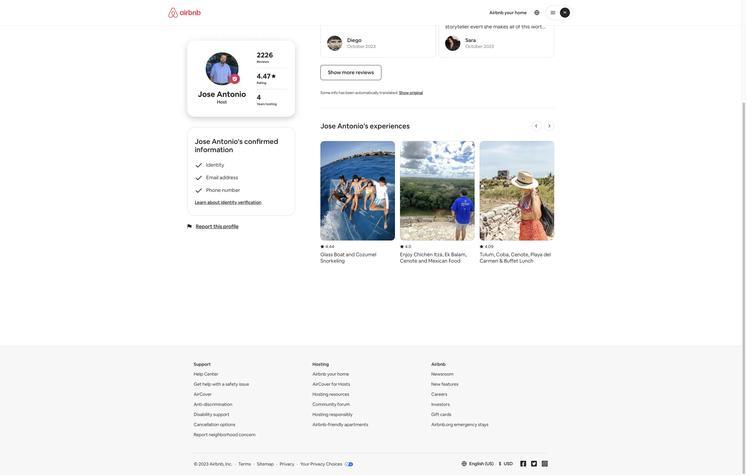 Task type: vqa. For each thing, say whether or not it's contained in the screenshot.
Switch to hosting link in the right top of the page
no



Task type: locate. For each thing, give the bounding box(es) containing it.
hosting responsibly link
[[313, 412, 353, 418]]

report for report this profile
[[196, 224, 213, 230]]

hosting up the aircover for hosts
[[313, 362, 329, 368]]

jose left antonio's
[[321, 122, 336, 131]]

safety
[[226, 382, 238, 388]]

0 vertical spatial hosting
[[313, 362, 329, 368]]

emergency
[[454, 422, 477, 428]]

october inside sara october 2023
[[466, 44, 483, 49]]

2 hosting from the top
[[313, 392, 329, 398]]

2023
[[366, 44, 376, 49], [484, 44, 494, 49], [199, 462, 209, 468]]

2 horizontal spatial airbnb
[[490, 10, 504, 15]]

verified host image
[[232, 77, 237, 82]]

privacy
[[280, 462, 294, 468], [311, 462, 325, 468]]

privacy link
[[280, 462, 294, 468]]

airbnb your home inside profile element
[[490, 10, 527, 15]]

2023 right ©
[[199, 462, 209, 468]]

hosts
[[339, 382, 350, 388]]

0 horizontal spatial airbnb
[[313, 372, 326, 378]]

0 vertical spatial home
[[515, 10, 527, 15]]

investors link
[[432, 402, 450, 408]]

phone
[[206, 187, 221, 194]]

jose left host
[[198, 89, 215, 99]]

report down cancellation
[[194, 433, 208, 438]]

jose left antonio's
[[195, 137, 210, 146]]

automatically
[[355, 90, 379, 95]]

disability support
[[194, 412, 230, 418]]

sara user profile image
[[445, 36, 461, 51], [445, 36, 461, 51]]

jose antonio host
[[198, 89, 246, 105]]

help
[[194, 372, 203, 378]]

information
[[195, 145, 233, 154]]

2226
[[257, 51, 273, 59]]

confirmed
[[244, 137, 278, 146]]

0 vertical spatial airbnb
[[490, 10, 504, 15]]

jose antonio's confirmed information
[[195, 137, 278, 154]]

show left "more"
[[328, 69, 341, 76]]

0 horizontal spatial aircover
[[194, 392, 212, 398]]

hosting up airbnb-
[[313, 412, 329, 418]]

responsibly
[[330, 412, 353, 418]]

forum
[[338, 402, 350, 408]]

rating 4.09 out of 5 image
[[480, 244, 494, 250]]

sitemap link
[[257, 462, 274, 468]]

verification
[[238, 200, 262, 206]]

jose for antonio
[[198, 89, 215, 99]]

investors
[[432, 402, 450, 408]]

jose antonio user profile image
[[206, 52, 239, 85], [206, 52, 239, 85]]

aircover for hosts link
[[313, 382, 350, 388]]

center
[[204, 372, 218, 378]]

home
[[515, 10, 527, 15], [338, 372, 349, 378]]

community
[[313, 402, 337, 408]]

email address
[[206, 175, 238, 181]]

privacy right your
[[311, 462, 325, 468]]

show more reviews button
[[321, 65, 382, 80]]

with
[[212, 382, 221, 388]]

1 privacy from the left
[[280, 462, 294, 468]]

cancellation
[[194, 422, 219, 428]]

learn
[[195, 200, 207, 206]]

1 vertical spatial airbnb your home
[[313, 372, 349, 378]]

your
[[300, 462, 310, 468]]

hosting up community
[[313, 392, 329, 398]]

reviews
[[356, 69, 374, 76]]

jose inside jose antonio's confirmed information
[[195, 137, 210, 146]]

hosting for hosting resources
[[313, 392, 329, 398]]

glass boat and cozumel snorkeling group
[[321, 141, 395, 265]]

terms
[[238, 462, 251, 468]]

2 vertical spatial jose
[[195, 137, 210, 146]]

cards
[[440, 412, 452, 418]]

anti-discrimination
[[194, 402, 232, 408]]

aircover for hosts
[[313, 382, 350, 388]]

sitemap
[[257, 462, 274, 468]]

2023 right diego
[[366, 44, 376, 49]]

aircover up anti-
[[194, 392, 212, 398]]

2 vertical spatial hosting
[[313, 412, 329, 418]]

aircover left the for
[[313, 382, 331, 388]]

airbnb your home link
[[486, 6, 531, 19], [313, 372, 349, 378]]

1 horizontal spatial october
[[466, 44, 483, 49]]

0 horizontal spatial privacy
[[280, 462, 294, 468]]

airbnb inside profile element
[[490, 10, 504, 15]]

some info has been automatically translated. show original
[[321, 90, 423, 95]]

2023 right sara
[[484, 44, 494, 49]]

report left this
[[196, 224, 213, 230]]

1 vertical spatial report
[[194, 433, 208, 438]]

1 vertical spatial home
[[338, 372, 349, 378]]

october inside the diego october 2023
[[347, 44, 365, 49]]

discrimination
[[204, 402, 232, 408]]

1 horizontal spatial home
[[515, 10, 527, 15]]

features
[[442, 382, 459, 388]]

address
[[220, 175, 238, 181]]

gift cards
[[432, 412, 452, 418]]

3 hosting from the top
[[313, 412, 329, 418]]

hosting
[[313, 362, 329, 368], [313, 392, 329, 398], [313, 412, 329, 418]]

october for sara
[[466, 44, 483, 49]]

privacy left your
[[280, 462, 294, 468]]

new features link
[[432, 382, 459, 388]]

newsroom link
[[432, 372, 454, 378]]

newsroom
[[432, 372, 454, 378]]

1 horizontal spatial airbnb your home link
[[486, 6, 531, 19]]

antonio's
[[337, 122, 369, 131]]

1 vertical spatial your
[[327, 372, 337, 378]]

new features
[[432, 382, 459, 388]]

rating 4.0 out of 5 image
[[400, 244, 412, 250]]

1 hosting from the top
[[313, 362, 329, 368]]

october for diego
[[347, 44, 365, 49]]

1 horizontal spatial airbnb your home
[[490, 10, 527, 15]]

0 horizontal spatial airbnb your home
[[313, 372, 349, 378]]

1 horizontal spatial your
[[505, 10, 514, 15]]

jose inside jose antonio host
[[198, 89, 215, 99]]

airbnb-
[[313, 422, 328, 428]]

airbnb.org emergency stays
[[432, 422, 489, 428]]

disability
[[194, 412, 212, 418]]

1 vertical spatial aircover
[[194, 392, 212, 398]]

2023 inside the diego october 2023
[[366, 44, 376, 49]]

aircover
[[313, 382, 331, 388], [194, 392, 212, 398]]

hosting
[[266, 102, 277, 106]]

usd
[[504, 462, 513, 467]]

0 vertical spatial jose
[[198, 89, 215, 99]]

show inside button
[[328, 69, 341, 76]]

diego user profile image
[[327, 36, 342, 51], [327, 36, 342, 51]]

1 vertical spatial airbnb
[[432, 362, 446, 368]]

1 horizontal spatial aircover
[[313, 382, 331, 388]]

0 vertical spatial airbnb your home link
[[486, 6, 531, 19]]

1 vertical spatial hosting
[[313, 392, 329, 398]]

get help with a safety issue
[[194, 382, 249, 388]]

english
[[470, 462, 484, 467]]

report this profile
[[196, 224, 239, 230]]

0 vertical spatial airbnb your home
[[490, 10, 527, 15]]

anti-
[[194, 402, 204, 408]]

your privacy choices link
[[300, 462, 353, 468]]

airbnb
[[490, 10, 504, 15], [432, 362, 446, 368], [313, 372, 326, 378]]

choices
[[326, 462, 342, 468]]

2 october from the left
[[466, 44, 483, 49]]

0 horizontal spatial october
[[347, 44, 365, 49]]

diego october 2023
[[347, 37, 376, 49]]

2226 reviews
[[257, 51, 273, 64]]

0 vertical spatial report
[[196, 224, 213, 230]]

0 vertical spatial aircover
[[313, 382, 331, 388]]

learn about identity verification
[[195, 200, 262, 206]]

hosting responsibly
[[313, 412, 353, 418]]

show left original on the top of the page
[[399, 90, 409, 95]]

0 horizontal spatial show
[[328, 69, 341, 76]]

airbnb,
[[210, 462, 224, 468]]

1 horizontal spatial show
[[399, 90, 409, 95]]

1 horizontal spatial airbnb
[[432, 362, 446, 368]]

2 privacy from the left
[[311, 462, 325, 468]]

jose for antonio's
[[195, 137, 210, 146]]

experiences
[[370, 122, 410, 131]]

1 vertical spatial jose
[[321, 122, 336, 131]]

0 vertical spatial your
[[505, 10, 514, 15]]

2 horizontal spatial 2023
[[484, 44, 494, 49]]

4.47
[[257, 72, 271, 81]]

resources
[[330, 392, 349, 398]]

airbnb your home
[[490, 10, 527, 15], [313, 372, 349, 378]]

0 vertical spatial show
[[328, 69, 341, 76]]

2023 inside sara october 2023
[[484, 44, 494, 49]]

0 horizontal spatial airbnb your home link
[[313, 372, 349, 378]]

navigate to instagram image
[[542, 462, 548, 467]]

1 horizontal spatial 2023
[[366, 44, 376, 49]]

1 october from the left
[[347, 44, 365, 49]]

1 horizontal spatial privacy
[[311, 462, 325, 468]]



Task type: describe. For each thing, give the bounding box(es) containing it.
rating 4.44 out of 5 image
[[321, 244, 334, 250]]

hosting resources
[[313, 392, 349, 398]]

options
[[220, 422, 235, 428]]

identity
[[206, 162, 224, 169]]

4.44
[[326, 244, 334, 250]]

navigate to facebook image
[[521, 462, 526, 467]]

1 vertical spatial airbnb your home link
[[313, 372, 349, 378]]

issue
[[239, 382, 249, 388]]

cancellation options
[[194, 422, 235, 428]]

aircover for aircover for hosts
[[313, 382, 331, 388]]

email
[[206, 175, 219, 181]]

years
[[257, 102, 265, 106]]

identity
[[221, 200, 237, 206]]

apartments
[[345, 422, 368, 428]]

hosting for hosting
[[313, 362, 329, 368]]

reviews
[[257, 60, 269, 64]]

original
[[410, 90, 423, 95]]

community forum
[[313, 402, 350, 408]]

community forum link
[[313, 402, 350, 408]]

sara october 2023
[[466, 37, 494, 49]]

4
[[257, 93, 261, 102]]

info
[[331, 90, 338, 95]]

airbnb-friendly apartments
[[313, 422, 368, 428]]

help center
[[194, 372, 218, 378]]

sara
[[466, 37, 476, 44]]

cancellation options link
[[194, 422, 235, 428]]

2023 for sara
[[484, 44, 494, 49]]

careers link
[[432, 392, 448, 398]]

more
[[342, 69, 355, 76]]

report for report neighborhood concern
[[194, 433, 208, 438]]

© 2023 airbnb, inc.
[[194, 462, 232, 468]]

profile element
[[378, 0, 573, 25]]

1 vertical spatial show
[[399, 90, 409, 95]]

disability support link
[[194, 412, 230, 418]]

stays
[[478, 422, 489, 428]]

0 horizontal spatial home
[[338, 372, 349, 378]]

jose for antonio's
[[321, 122, 336, 131]]

been
[[346, 90, 355, 95]]

careers
[[432, 392, 448, 398]]

4.0
[[405, 244, 412, 250]]

enjoy chichén itzá, ek balam, cenote and mexican food group
[[400, 141, 475, 265]]

report this profile button
[[196, 224, 239, 230]]

diego
[[347, 37, 362, 44]]

translated.
[[380, 90, 398, 95]]

number
[[222, 187, 240, 194]]

airbnb your home link inside profile element
[[486, 6, 531, 19]]

home inside profile element
[[515, 10, 527, 15]]

aircover for the aircover link on the bottom
[[194, 392, 212, 398]]

4 years hosting
[[257, 93, 277, 106]]

report neighborhood concern
[[194, 433, 256, 438]]

navigate to twitter image
[[531, 462, 537, 467]]

2 vertical spatial airbnb
[[313, 372, 326, 378]]

airbnb.org
[[432, 422, 453, 428]]

hosting resources link
[[313, 392, 349, 398]]

aircover link
[[194, 392, 212, 398]]

4.09
[[485, 244, 494, 250]]

friendly
[[328, 422, 344, 428]]

has
[[339, 90, 345, 95]]

help center link
[[194, 372, 218, 378]]

english (us)
[[470, 462, 494, 467]]

(us)
[[485, 462, 494, 467]]

learn about identity verification button
[[195, 200, 287, 206]]

host
[[217, 99, 227, 105]]

your inside profile element
[[505, 10, 514, 15]]

0 horizontal spatial 2023
[[199, 462, 209, 468]]

phone number
[[206, 187, 240, 194]]

jose antonio's experiences
[[321, 122, 410, 131]]

©
[[194, 462, 198, 468]]

anti-discrimination link
[[194, 402, 232, 408]]

concern
[[239, 433, 256, 438]]

rating
[[257, 81, 267, 85]]

antonio's
[[212, 137, 243, 146]]

english (us) button
[[462, 462, 494, 467]]

some
[[321, 90, 331, 95]]

profile
[[223, 224, 239, 230]]

show original button
[[399, 90, 423, 95]]

new
[[432, 382, 441, 388]]

gift
[[432, 412, 440, 418]]

show more reviews
[[328, 69, 374, 76]]

tulum, coba, cenote, playa del carmen  & buffet lunch group
[[480, 141, 555, 265]]

about
[[208, 200, 220, 206]]

2023 for diego
[[366, 44, 376, 49]]

your privacy choices
[[300, 462, 342, 468]]

gift cards link
[[432, 412, 452, 418]]

hosting for hosting responsibly
[[313, 412, 329, 418]]

help
[[203, 382, 211, 388]]

a
[[222, 382, 225, 388]]

get help with a safety issue link
[[194, 382, 249, 388]]

for
[[332, 382, 338, 388]]

airbnb.org emergency stays link
[[432, 422, 489, 428]]

0 horizontal spatial your
[[327, 372, 337, 378]]



